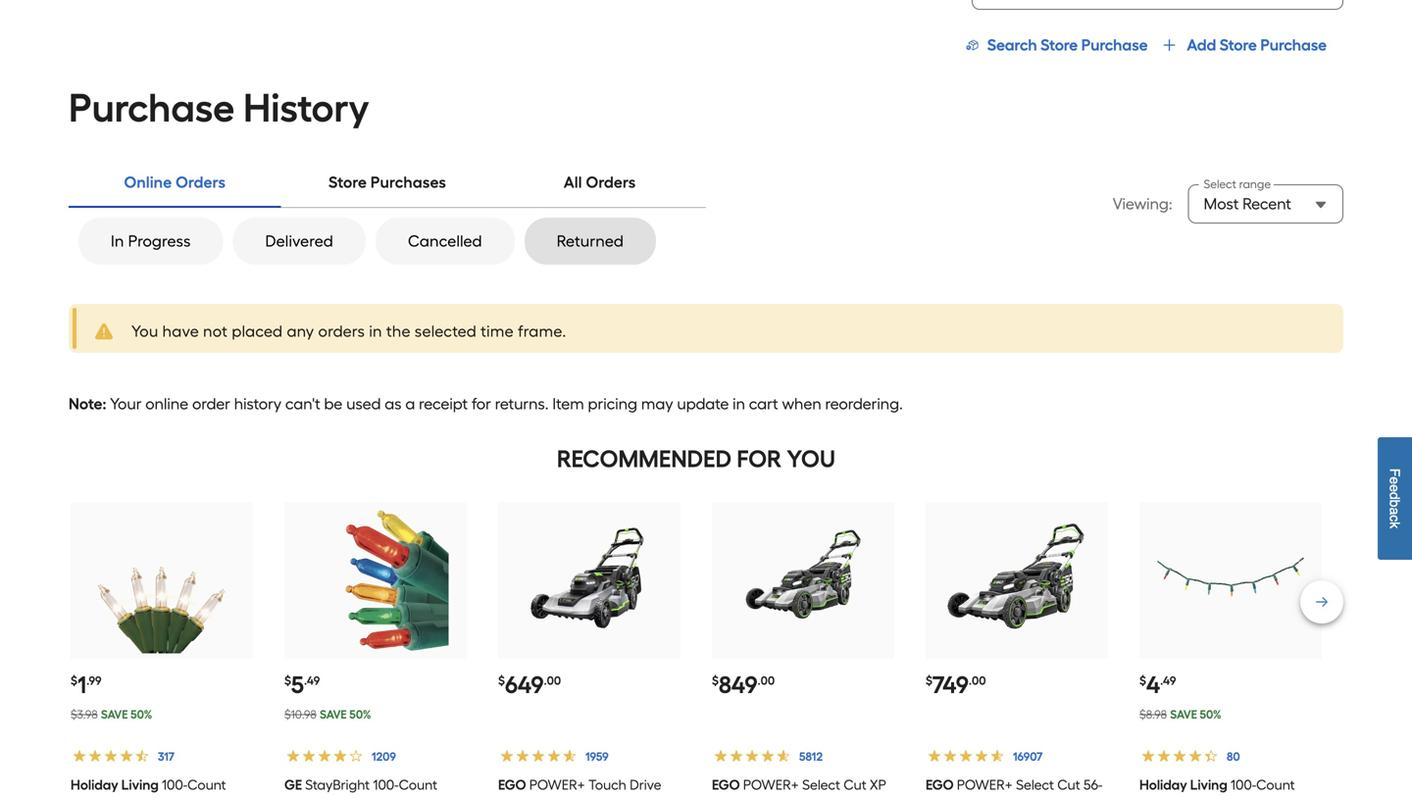 Task type: vqa. For each thing, say whether or not it's contained in the screenshot.


Task type: describe. For each thing, give the bounding box(es) containing it.
ego for 649
[[498, 777, 526, 794]]

ge
[[284, 777, 302, 794]]

your
[[110, 395, 142, 413]]

be
[[324, 395, 343, 413]]

ego link for 749
[[926, 777, 1106, 798]]

store purchases
[[329, 173, 446, 192]]

1 horizontal spatial in
[[733, 395, 746, 413]]

you have not placed any orders in the selected time frame.
[[131, 322, 567, 341]]

0 horizontal spatial purchase
[[69, 84, 235, 131]]

note:
[[69, 395, 107, 413]]

delivered
[[265, 232, 333, 251]]

0 horizontal spatial you
[[131, 322, 158, 341]]

50% for 4
[[1200, 708, 1222, 722]]

purchase history
[[69, 84, 369, 131]]

holiday living link for 1
[[71, 777, 246, 798]]

used
[[346, 395, 381, 413]]

$ for 749
[[926, 674, 933, 688]]

all orders button
[[494, 159, 706, 206]]

living for 1
[[121, 777, 159, 794]]

frame.
[[518, 322, 567, 341]]

returned button
[[525, 218, 656, 265]]

4
[[1147, 671, 1161, 699]]

when
[[782, 395, 822, 413]]

selected
[[415, 322, 477, 341]]

.00 for 849
[[758, 674, 775, 688]]

update
[[677, 395, 729, 413]]

host outlined image
[[965, 37, 981, 53]]

holiday living 100-count 20.62-ft white incandescent plug-in christmas string lights image
[[89, 508, 235, 654]]

ego power+ select cut xp 56-volt 21-in cordless self-propelled lawn mower 10 ah (battery and charger included) image
[[730, 508, 876, 654]]

$10.98
[[284, 708, 317, 722]]

search
[[988, 36, 1038, 54]]

ego link for 649
[[498, 777, 679, 798]]

50% for 1
[[131, 708, 152, 722]]

ego link for 849
[[712, 777, 893, 798]]

$ 849 .00
[[712, 671, 775, 699]]

plus image
[[1162, 37, 1178, 53]]

recommended for you heading
[[69, 439, 1324, 479]]

warning filled image
[[92, 320, 116, 343]]

$ for 5
[[284, 674, 291, 688]]

ge link
[[284, 777, 460, 798]]

k
[[1388, 522, 1403, 529]]

purchase for add store purchase
[[1261, 36, 1327, 54]]

living for 4
[[1191, 777, 1228, 794]]

holiday living for 4
[[1140, 777, 1228, 794]]

0 vertical spatial in
[[369, 322, 382, 341]]

b
[[1388, 500, 1403, 507]]

cart
[[749, 395, 779, 413]]

$3.98 save 50%
[[71, 708, 152, 722]]

849
[[719, 671, 758, 699]]

order
[[192, 395, 230, 413]]

store for search
[[1041, 36, 1078, 54]]

you inside recommended for you heading
[[787, 445, 836, 473]]

f e e d b a c k button
[[1378, 437, 1413, 560]]

f e e d b a c k
[[1388, 469, 1403, 529]]

online
[[124, 173, 172, 192]]

ego power+ select cut 56-volt 21-in cordless self-propelled 7.5 ah (battery and charger included) image
[[944, 508, 1090, 654]]

item
[[553, 395, 584, 413]]

have
[[163, 322, 199, 341]]

$ 4 .49
[[1140, 671, 1177, 699]]

the
[[386, 322, 411, 341]]

$8.98
[[1140, 708, 1167, 722]]

recommended
[[557, 445, 732, 473]]

holiday living link for 4
[[1140, 777, 1316, 798]]

time
[[481, 322, 514, 341]]

ego power+ touch drive 56-volt 21-in cordless self-propelled 7.5 ah (battery and charger included) image
[[517, 508, 663, 654]]

history
[[234, 395, 282, 413]]

save for 4
[[1171, 708, 1198, 722]]

save for 5
[[320, 708, 347, 722]]



Task type: locate. For each thing, give the bounding box(es) containing it.
may
[[641, 395, 673, 413]]

save right $8.98
[[1171, 708, 1198, 722]]

for
[[737, 445, 782, 473]]

can't
[[285, 395, 320, 413]]

2 e from the top
[[1388, 485, 1403, 492]]

50% right $10.98
[[350, 708, 371, 722]]

.99
[[86, 674, 101, 688]]

$ 749 .00
[[926, 671, 986, 699]]

0 vertical spatial a
[[405, 395, 415, 413]]

$
[[71, 674, 77, 688], [284, 674, 291, 688], [498, 674, 505, 688], [712, 674, 719, 688], [926, 674, 933, 688], [1140, 674, 1147, 688]]

0 horizontal spatial ego
[[498, 777, 526, 794]]

living
[[121, 777, 159, 794], [1191, 777, 1228, 794]]

2 horizontal spatial store
[[1220, 36, 1257, 54]]

for
[[472, 395, 491, 413]]

3 50% from the left
[[1200, 708, 1222, 722]]

e up d
[[1388, 477, 1403, 485]]

2 holiday living from the left
[[1140, 777, 1228, 794]]

$ for 849
[[712, 674, 719, 688]]

1 holiday living from the left
[[71, 777, 159, 794]]

0 horizontal spatial orders
[[176, 173, 226, 192]]

purchase right add
[[1261, 36, 1327, 54]]

search store purchase button
[[958, 33, 1148, 57]]

you
[[131, 322, 158, 341], [787, 445, 836, 473]]

50% right $8.98
[[1200, 708, 1222, 722]]

holiday for 4
[[1140, 777, 1188, 794]]

2 50% from the left
[[350, 708, 371, 722]]

returned
[[557, 232, 624, 251]]

e
[[1388, 477, 1403, 485], [1388, 485, 1403, 492]]

2 holiday from the left
[[1140, 777, 1188, 794]]

save right $10.98
[[320, 708, 347, 722]]

2 horizontal spatial ego
[[926, 777, 954, 794]]

1 holiday from the left
[[71, 777, 118, 794]]

save for 1
[[101, 708, 128, 722]]

viewing:
[[1113, 195, 1177, 213]]

all
[[564, 173, 582, 192]]

1 horizontal spatial you
[[787, 445, 836, 473]]

0 horizontal spatial ego link
[[498, 777, 679, 798]]

0 horizontal spatial living
[[121, 777, 159, 794]]

store right add
[[1220, 36, 1257, 54]]

$ 649 .00
[[498, 671, 561, 699]]

store purchases button
[[281, 159, 494, 206]]

1 50% from the left
[[131, 708, 152, 722]]

2 orders from the left
[[586, 173, 636, 192]]

not
[[203, 322, 228, 341]]

all orders
[[564, 173, 636, 192]]

1 horizontal spatial living
[[1191, 777, 1228, 794]]

1 horizontal spatial holiday
[[1140, 777, 1188, 794]]

.49 inside $ 5 .49
[[304, 674, 320, 688]]

holiday
[[71, 777, 118, 794], [1140, 777, 1188, 794]]

note: your online order history can't be used as a receipt for returns. item pricing may update in cart when reordering.
[[69, 395, 903, 413]]

as
[[385, 395, 402, 413]]

holiday living down $3.98 save 50% on the left bottom of page
[[71, 777, 159, 794]]

orders right the all
[[586, 173, 636, 192]]

.00 inside $ 649 .00
[[544, 674, 561, 688]]

1 horizontal spatial ego link
[[712, 777, 893, 798]]

2 .00 from the left
[[758, 674, 775, 688]]

1 horizontal spatial purchase
[[1082, 36, 1148, 54]]

1 living from the left
[[121, 777, 159, 794]]

2 $ from the left
[[284, 674, 291, 688]]

1 orders from the left
[[176, 173, 226, 192]]

holiday living down $8.98 save 50%
[[1140, 777, 1228, 794]]

1 horizontal spatial a
[[1388, 507, 1403, 515]]

1 horizontal spatial save
[[320, 708, 347, 722]]

1 ego from the left
[[498, 777, 526, 794]]

5
[[291, 671, 304, 699]]

in progress button
[[78, 218, 223, 265]]

2 save from the left
[[320, 708, 347, 722]]

search store purchase
[[981, 36, 1148, 54]]

.49 inside $ 4 .49
[[1161, 674, 1177, 688]]

.49 for 4
[[1161, 674, 1177, 688]]

$ 5 .49
[[284, 671, 320, 699]]

2 ego link from the left
[[712, 777, 893, 798]]

add store purchase
[[1187, 36, 1327, 54]]

5 $ from the left
[[926, 674, 933, 688]]

3 $ from the left
[[498, 674, 505, 688]]

0 horizontal spatial store
[[329, 173, 367, 192]]

1
[[77, 671, 86, 699]]

$ 1 .99
[[71, 671, 101, 699]]

$8.98 save 50%
[[1140, 708, 1222, 722]]

orders inside all orders button
[[586, 173, 636, 192]]

store
[[1041, 36, 1078, 54], [1220, 36, 1257, 54], [329, 173, 367, 192]]

1 save from the left
[[101, 708, 128, 722]]

save right $3.98 at the left of the page
[[101, 708, 128, 722]]

ego
[[498, 777, 526, 794], [712, 777, 740, 794], [926, 777, 954, 794]]

e up b
[[1388, 485, 1403, 492]]

ego for 749
[[926, 777, 954, 794]]

you right for
[[787, 445, 836, 473]]

3 ego link from the left
[[926, 777, 1106, 798]]

6 $ from the left
[[1140, 674, 1147, 688]]

1 vertical spatial you
[[787, 445, 836, 473]]

$ inside $ 5 .49
[[284, 674, 291, 688]]

1 horizontal spatial store
[[1041, 36, 1078, 54]]

2 horizontal spatial .00
[[969, 674, 986, 688]]

1 horizontal spatial 50%
[[350, 708, 371, 722]]

ego for 849
[[712, 777, 740, 794]]

purchases
[[371, 173, 446, 192]]

.49 up $10.98
[[304, 674, 320, 688]]

purchase inside button
[[1261, 36, 1327, 54]]

.00 for 749
[[969, 674, 986, 688]]

cancelled button
[[376, 218, 515, 265]]

reordering.
[[826, 395, 903, 413]]

holiday living for 1
[[71, 777, 159, 794]]

$10.98 save 50%
[[284, 708, 371, 722]]

$ inside '$ 749 .00'
[[926, 674, 933, 688]]

receipt
[[419, 395, 468, 413]]

2 horizontal spatial ego link
[[926, 777, 1106, 798]]

749
[[933, 671, 969, 699]]

0 vertical spatial you
[[131, 322, 158, 341]]

3 .00 from the left
[[969, 674, 986, 688]]

holiday down $8.98
[[1140, 777, 1188, 794]]

store inside button
[[1220, 36, 1257, 54]]

in left cart
[[733, 395, 746, 413]]

returns.
[[495, 395, 549, 413]]

$ for 1
[[71, 674, 77, 688]]

2 holiday living link from the left
[[1140, 777, 1316, 798]]

2 horizontal spatial purchase
[[1261, 36, 1327, 54]]

2 living from the left
[[1191, 777, 1228, 794]]

$ inside $ 1 .99
[[71, 674, 77, 688]]

$ inside $ 849 .00
[[712, 674, 719, 688]]

purchase for search store purchase
[[1082, 36, 1148, 54]]

0 horizontal spatial holiday living
[[71, 777, 159, 794]]

ge staybright 100-count 24.7-ft multicolor led plug-in christmas string lights image
[[303, 508, 449, 654]]

orders inside the online orders button
[[176, 173, 226, 192]]

1 vertical spatial a
[[1388, 507, 1403, 515]]

delivered button
[[233, 218, 366, 265]]

you left have
[[131, 322, 158, 341]]

3 save from the left
[[1171, 708, 1198, 722]]

1 vertical spatial in
[[733, 395, 746, 413]]

.00 inside $ 849 .00
[[758, 674, 775, 688]]

a inside 'button'
[[1388, 507, 1403, 515]]

add
[[1187, 36, 1217, 54]]

0 horizontal spatial .49
[[304, 674, 320, 688]]

purchase up online
[[69, 84, 235, 131]]

0 horizontal spatial save
[[101, 708, 128, 722]]

pricing
[[588, 395, 638, 413]]

holiday down $3.98 at the left of the page
[[71, 777, 118, 794]]

1 horizontal spatial .49
[[1161, 674, 1177, 688]]

in progress
[[111, 232, 191, 251]]

purchase inside button
[[1082, 36, 1148, 54]]

.49 for 5
[[304, 674, 320, 688]]

1 horizontal spatial holiday living link
[[1140, 777, 1316, 798]]

$3.98
[[71, 708, 98, 722]]

in
[[111, 232, 124, 251]]

1 holiday living link from the left
[[71, 777, 246, 798]]

1 horizontal spatial holiday living
[[1140, 777, 1228, 794]]

cancelled
[[408, 232, 482, 251]]

ego link
[[498, 777, 679, 798], [712, 777, 893, 798], [926, 777, 1106, 798]]

recommended for you
[[557, 445, 836, 473]]

0 horizontal spatial a
[[405, 395, 415, 413]]

history
[[243, 84, 369, 131]]

50%
[[131, 708, 152, 722], [350, 708, 371, 722], [1200, 708, 1222, 722]]

1 .00 from the left
[[544, 674, 561, 688]]

.49
[[304, 674, 320, 688], [1161, 674, 1177, 688]]

0 horizontal spatial .00
[[544, 674, 561, 688]]

a
[[405, 395, 415, 413], [1388, 507, 1403, 515]]

.49 up $8.98 save 50%
[[1161, 674, 1177, 688]]

2 horizontal spatial 50%
[[1200, 708, 1222, 722]]

0 horizontal spatial in
[[369, 322, 382, 341]]

f
[[1388, 469, 1403, 477]]

orders for online orders
[[176, 173, 226, 192]]

a right 'as'
[[405, 395, 415, 413]]

holiday living link down $8.98 save 50%
[[1140, 777, 1316, 798]]

online orders
[[124, 173, 226, 192]]

1 .49 from the left
[[304, 674, 320, 688]]

holiday living link down $3.98 save 50% on the left bottom of page
[[71, 777, 246, 798]]

progress
[[128, 232, 191, 251]]

50% for 5
[[350, 708, 371, 722]]

$ inside $ 649 .00
[[498, 674, 505, 688]]

orders right online
[[176, 173, 226, 192]]

in
[[369, 322, 382, 341], [733, 395, 746, 413]]

1 ego link from the left
[[498, 777, 679, 798]]

1 $ from the left
[[71, 674, 77, 688]]

orders for all orders
[[586, 173, 636, 192]]

any
[[287, 322, 314, 341]]

online
[[145, 395, 188, 413]]

placed
[[232, 322, 283, 341]]

store right search
[[1041, 36, 1078, 54]]

holiday living 100-count 24.7-ft multicolor led plug-in christmas string lights image
[[1158, 508, 1304, 654]]

1 e from the top
[[1388, 477, 1403, 485]]

living down $8.98 save 50%
[[1191, 777, 1228, 794]]

3 ego from the left
[[926, 777, 954, 794]]

in left the
[[369, 322, 382, 341]]

holiday for 1
[[71, 777, 118, 794]]

add store purchase button
[[1155, 33, 1327, 57]]

1 horizontal spatial ego
[[712, 777, 740, 794]]

4 $ from the left
[[712, 674, 719, 688]]

0 horizontal spatial holiday
[[71, 777, 118, 794]]

.00 for 649
[[544, 674, 561, 688]]

holiday living link
[[71, 777, 246, 798], [1140, 777, 1316, 798]]

2 horizontal spatial save
[[1171, 708, 1198, 722]]

1 horizontal spatial .00
[[758, 674, 775, 688]]

a up "k"
[[1388, 507, 1403, 515]]

c
[[1388, 515, 1403, 522]]

online orders button
[[69, 159, 281, 206]]

purchase left plus image
[[1082, 36, 1148, 54]]

0 horizontal spatial holiday living link
[[71, 777, 246, 798]]

$ inside $ 4 .49
[[1140, 674, 1147, 688]]

2 .49 from the left
[[1161, 674, 1177, 688]]

d
[[1388, 492, 1403, 500]]

50% right $3.98 at the left of the page
[[131, 708, 152, 722]]

1 horizontal spatial orders
[[586, 173, 636, 192]]

0 horizontal spatial 50%
[[131, 708, 152, 722]]

store left purchases
[[329, 173, 367, 192]]

living down $3.98 save 50% on the left bottom of page
[[121, 777, 159, 794]]

2 ego from the left
[[712, 777, 740, 794]]

purchase
[[1082, 36, 1148, 54], [1261, 36, 1327, 54], [69, 84, 235, 131]]

.00 inside '$ 749 .00'
[[969, 674, 986, 688]]

store for add
[[1220, 36, 1257, 54]]

$ for 4
[[1140, 674, 1147, 688]]

holiday living
[[71, 777, 159, 794], [1140, 777, 1228, 794]]

$ for 649
[[498, 674, 505, 688]]

orders
[[318, 322, 365, 341]]

649
[[505, 671, 544, 699]]



